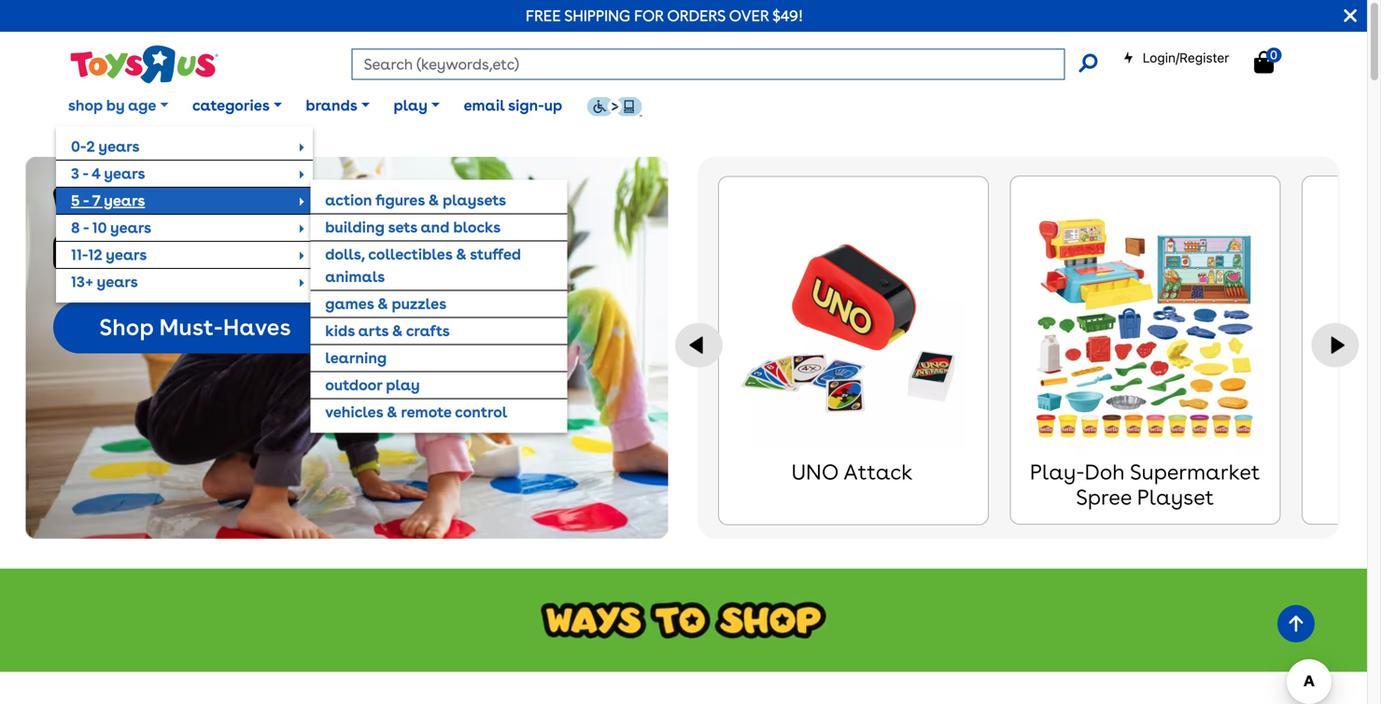 Task type: vqa. For each thing, say whether or not it's contained in the screenshot.
GOTZ BIKE SEAT BLUE CLOUDS - FOR DOLLS UP TO 20 IN image
no



Task type: locate. For each thing, give the bounding box(es) containing it.
play button
[[382, 82, 452, 129]]

- right 5
[[83, 191, 89, 210]]

7
[[92, 191, 100, 210]]

3 - 4 years button
[[56, 161, 313, 187]]

5-7-years menu
[[310, 180, 567, 433]]

brands
[[306, 96, 358, 114]]

years right 12
[[106, 246, 147, 264]]

4
[[92, 164, 101, 182]]

None search field
[[352, 49, 1098, 80]]

games
[[325, 295, 374, 313]]

free shipping for orders over $49! link
[[526, 7, 804, 25]]

by
[[106, 96, 125, 114]]

winter must haves image
[[53, 186, 305, 271]]

kids
[[325, 322, 355, 340]]

1 - from the top
[[83, 164, 88, 182]]

free shipping for orders over $49!
[[526, 7, 804, 25]]

play up remote
[[386, 376, 420, 394]]

- inside 'dropdown button'
[[83, 191, 89, 210]]

2
[[86, 137, 95, 155]]

3 - from the top
[[83, 218, 89, 237]]

1 vertical spatial play
[[386, 376, 420, 394]]

&
[[428, 191, 439, 209], [456, 245, 467, 263], [377, 295, 388, 313], [392, 322, 403, 340], [387, 403, 397, 421]]

0 vertical spatial play
[[394, 96, 428, 114]]

action figures & playsets link
[[310, 187, 567, 213]]

- for 5
[[83, 191, 89, 210]]

learning link
[[310, 345, 567, 371]]

learning
[[325, 349, 387, 367]]

login/register
[[1143, 50, 1230, 65]]

haves
[[223, 314, 291, 341]]

building
[[325, 218, 385, 236]]

vehicles
[[325, 403, 383, 421]]

this icon serves as a link to download the essential accessibility assistive technology app for individuals with physical disabilities. it is featured as part of our commitment to diversity and inclusion. image
[[586, 96, 642, 117]]

animals
[[325, 268, 385, 286]]

8
[[71, 218, 80, 237]]

toys r us image
[[69, 43, 218, 86]]

play
[[394, 96, 428, 114], [386, 376, 420, 394]]

years down 12
[[97, 273, 138, 291]]

13+ years button
[[56, 269, 313, 295]]

shop by age
[[68, 96, 156, 114]]

puzzles
[[392, 295, 447, 313]]

brands button
[[294, 82, 382, 129]]

8 - 10 years button
[[56, 215, 313, 241]]

ways to shop image
[[0, 569, 1368, 672]]

for
[[634, 7, 664, 25]]

- inside the "8 - 10 years 11-12 years 13+ years"
[[83, 218, 89, 237]]

play right brands dropdown button
[[394, 96, 428, 114]]

control
[[455, 403, 508, 421]]

menu bar containing shop by age
[[56, 73, 1368, 433]]

11-
[[71, 246, 88, 264]]

email sign-up link
[[452, 82, 574, 129]]

- right 3
[[83, 164, 88, 182]]

must-
[[159, 314, 223, 341]]

over
[[729, 7, 769, 25]]

sets
[[388, 218, 417, 236]]

and
[[421, 218, 450, 236]]

games & puzzles link
[[310, 291, 567, 317]]

& left remote
[[387, 403, 397, 421]]

twister hero image desktop image
[[26, 157, 668, 539]]

menu bar
[[56, 73, 1368, 433]]

shop
[[68, 96, 103, 114]]

& up arts
[[377, 295, 388, 313]]

years right 10 at the left of the page
[[110, 218, 151, 237]]

0-2 years button
[[56, 133, 313, 160]]

years right 7
[[104, 191, 145, 210]]

5
[[71, 191, 80, 210]]

play inside dropdown button
[[394, 96, 428, 114]]

go to next image
[[1312, 323, 1360, 368]]

2 vertical spatial -
[[83, 218, 89, 237]]

blocks
[[453, 218, 501, 236]]

- right the 8 on the left top
[[83, 218, 89, 237]]

2 - from the top
[[83, 191, 89, 210]]

vehicles & remote control link
[[310, 399, 567, 425]]

shipping
[[565, 7, 631, 25]]

0 vertical spatial -
[[83, 164, 88, 182]]

1 vertical spatial -
[[83, 191, 89, 210]]

orders
[[667, 7, 726, 25]]

building sets and blocks link
[[310, 214, 567, 240]]

crafts
[[406, 322, 450, 340]]

-
[[83, 164, 88, 182], [83, 191, 89, 210], [83, 218, 89, 237]]

years
[[98, 137, 140, 155], [104, 164, 145, 182], [104, 191, 145, 210], [110, 218, 151, 237], [106, 246, 147, 264], [97, 273, 138, 291]]

years right "2"
[[98, 137, 140, 155]]

collectibles
[[368, 245, 453, 263]]



Task type: describe. For each thing, give the bounding box(es) containing it.
11-12 years button
[[56, 242, 313, 268]]

& down 'blocks'
[[456, 245, 467, 263]]

shop-by-age menu
[[56, 126, 567, 433]]

shop
[[99, 314, 154, 341]]

- for 8
[[83, 218, 89, 237]]

action
[[325, 191, 372, 209]]

figures
[[376, 191, 425, 209]]

outdoor play link
[[310, 372, 567, 398]]

email
[[464, 96, 505, 114]]

stuffed
[[470, 245, 521, 263]]

0-2 years 3 - 4 years
[[71, 137, 145, 182]]

dolls, collectibles & stuffed animals link
[[310, 241, 567, 290]]

0 link
[[1255, 47, 1293, 74]]

10
[[92, 218, 107, 237]]

email sign-up
[[464, 96, 563, 114]]

years right the 4
[[104, 164, 145, 182]]

3
[[71, 164, 79, 182]]

5 - 7 years
[[71, 191, 145, 210]]

age
[[128, 96, 156, 114]]

shopping bag image
[[1255, 51, 1274, 73]]

5 - 7 years button
[[56, 188, 313, 214]]

13+
[[71, 273, 93, 291]]

dolls,
[[325, 245, 365, 263]]

shop must-haves
[[99, 314, 291, 341]]

12
[[88, 246, 102, 264]]

& right arts
[[392, 322, 403, 340]]

go to previous image
[[676, 323, 723, 368]]

kids arts & crafts link
[[310, 318, 567, 344]]

$49!
[[773, 7, 804, 25]]

8 - 10 years 11-12 years 13+ years
[[71, 218, 151, 291]]

& up and
[[428, 191, 439, 209]]

categories
[[192, 96, 270, 114]]

close button image
[[1344, 6, 1357, 26]]

play inside action figures & playsets building sets and blocks dolls, collectibles & stuffed animals games & puzzles kids arts & crafts learning outdoor play vehicles & remote control
[[386, 376, 420, 394]]

years inside 'dropdown button'
[[104, 191, 145, 210]]

sign-
[[508, 96, 544, 114]]

outdoor
[[325, 376, 382, 394]]

login/register button
[[1124, 49, 1230, 67]]

up
[[544, 96, 563, 114]]

Enter Keyword or Item No. search field
[[352, 49, 1065, 80]]

0
[[1271, 47, 1278, 62]]

action figures & playsets building sets and blocks dolls, collectibles & stuffed animals games & puzzles kids arts & crafts learning outdoor play vehicles & remote control
[[325, 191, 521, 421]]

- inside 0-2 years 3 - 4 years
[[83, 164, 88, 182]]

0-
[[71, 137, 86, 155]]

playsets
[[443, 191, 506, 209]]

remote
[[401, 403, 452, 421]]

categories button
[[180, 82, 294, 129]]

arts
[[358, 322, 389, 340]]

free
[[526, 7, 561, 25]]

shop by age button
[[56, 82, 180, 129]]



